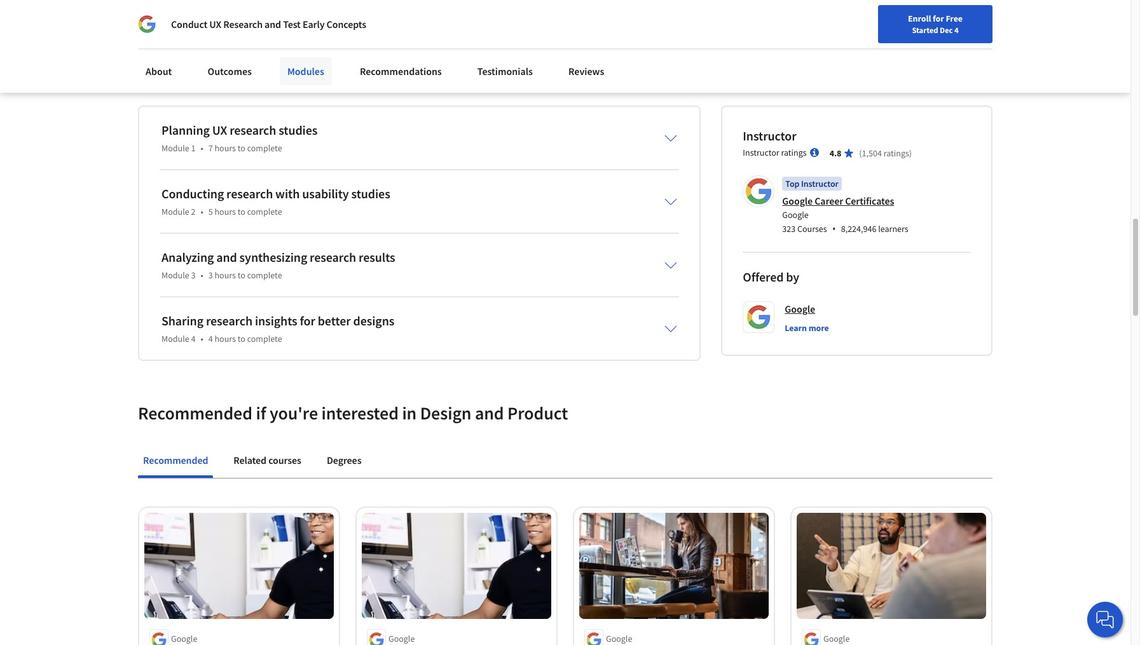Task type: vqa. For each thing, say whether or not it's contained in the screenshot.
a to the top
yes



Task type: locate. For each thing, give the bounding box(es) containing it.
module down "analyzing"
[[162, 269, 189, 281]]

will up learn
[[532, 22, 546, 34]]

2 vertical spatial instructor
[[801, 178, 838, 189]]

degrees
[[327, 454, 361, 467]]

show notifications image
[[959, 16, 974, 31]]

designs
[[545, 49, 577, 61], [353, 313, 394, 329]]

then,
[[386, 49, 409, 61]]

1 horizontal spatial for
[[933, 13, 944, 24]]

0 vertical spatial recommended
[[138, 402, 252, 425]]

will up fidelity
[[521, 35, 534, 48]]

conduct inside the 'conduct ux research and test early concepts is the fourth course in a certificate program that will equip you with the skills you need to apply to entry-level jobs in user experience (ux) design. in this course, you will learn how to plan and conduct a usability study to gather feedback about designs. then, you will modify your low-fidelity designs based on insights from your research. read more'
[[138, 22, 173, 34]]

conduct
[[138, 49, 171, 61]]

4 module from the top
[[162, 333, 189, 344]]

research down planning ux research studies module 1 • 7 hours to complete
[[226, 185, 273, 201]]

concepts for conduct ux research and test early concepts
[[327, 18, 366, 31]]

the right is
[[339, 22, 353, 34]]

better
[[318, 313, 351, 329]]

top
[[785, 178, 799, 189]]

•
[[201, 142, 203, 154], [201, 206, 203, 217], [832, 222, 836, 236], [201, 269, 203, 281], [201, 333, 203, 344]]

complete inside the analyzing and synthesizing research results module 3 • 3 hours to complete
[[247, 269, 282, 281]]

instructor
[[743, 128, 796, 144], [743, 147, 779, 158], [801, 178, 838, 189]]

research down outcomes 'link'
[[230, 122, 276, 138]]

test for conduct ux research and test early concepts
[[283, 18, 301, 31]]

research inside planning ux research studies module 1 • 7 hours to complete
[[230, 122, 276, 138]]

2 the from the left
[[612, 22, 625, 34]]

1 vertical spatial recommended
[[143, 454, 208, 467]]

1 horizontal spatial 3
[[208, 269, 213, 281]]

google
[[782, 194, 813, 207], [782, 209, 809, 220], [785, 302, 815, 315], [171, 634, 197, 645], [389, 634, 415, 645], [606, 634, 632, 645], [823, 634, 850, 645]]

3
[[191, 269, 195, 281], [208, 269, 213, 281]]

recommended inside recommended button
[[143, 454, 208, 467]]

0 horizontal spatial for
[[300, 313, 315, 329]]

the up on
[[612, 22, 625, 34]]

module inside sharing research insights for better designs module 4 • 4 hours to complete
[[162, 333, 189, 344]]

and right "analyzing"
[[216, 249, 237, 265]]

conduct up need on the left top of the page
[[171, 18, 207, 31]]

2 horizontal spatial 4
[[954, 25, 959, 35]]

1 vertical spatial designs
[[353, 313, 394, 329]]

module down sharing
[[162, 333, 189, 344]]

test inside the 'conduct ux research and test early concepts is the fourth course in a certificate program that will equip you with the skills you need to apply to entry-level jobs in user experience (ux) design. in this course, you will learn how to plan and conduct a usability study to gather feedback about designs. then, you will modify your low-fidelity designs based on insights from your research. read more'
[[247, 22, 265, 34]]

(ux)
[[392, 35, 409, 48]]

with inside the 'conduct ux research and test early concepts is the fourth course in a certificate program that will equip you with the skills you need to apply to entry-level jobs in user experience (ux) design. in this course, you will learn how to plan and conduct a usability study to gather feedback about designs. then, you will modify your low-fidelity designs based on insights from your research. read more'
[[591, 22, 609, 34]]

0 horizontal spatial 3
[[191, 269, 195, 281]]

1 vertical spatial your
[[195, 62, 214, 74]]

conduct up skills
[[138, 22, 173, 34]]

ux up apply
[[209, 18, 221, 31]]

apply
[[212, 35, 235, 48]]

module
[[162, 142, 189, 154], [162, 206, 189, 217], [162, 269, 189, 281], [162, 333, 189, 344]]

insights
[[138, 62, 170, 74], [255, 313, 297, 329]]

hours
[[215, 142, 236, 154], [215, 206, 236, 217], [215, 269, 236, 281], [215, 333, 236, 344]]

early
[[303, 18, 325, 31], [267, 22, 287, 34]]

in
[[414, 22, 422, 34], [313, 35, 321, 48], [402, 402, 417, 425]]

2 vertical spatial will
[[429, 49, 443, 61]]

research for conduct ux research and test early concepts is the fourth course in a certificate program that will equip you with the skills you need to apply to entry-level jobs in user experience (ux) design. in this course, you will learn how to plan and conduct a usability study to gather feedback about designs. then, you will modify your low-fidelity designs based on insights from your research. read more
[[189, 22, 227, 34]]

early inside the 'conduct ux research and test early concepts is the fourth course in a certificate program that will equip you with the skills you need to apply to entry-level jobs in user experience (ux) design. in this course, you will learn how to plan and conduct a usability study to gather feedback about designs. then, you will modify your low-fidelity designs based on insights from your research. read more'
[[267, 22, 287, 34]]

1 vertical spatial insights
[[255, 313, 297, 329]]

ratings
[[781, 147, 807, 158], [884, 147, 909, 159]]

plan
[[591, 35, 609, 48]]

0 horizontal spatial more
[[162, 72, 186, 84]]

sharing
[[162, 313, 203, 329]]

ratings up top
[[781, 147, 807, 158]]

read more button
[[138, 71, 186, 84]]

with inside conducting research with usability studies module 2 • 5 hours to complete
[[275, 185, 300, 201]]

instructor up instructor ratings
[[743, 128, 796, 144]]

1 horizontal spatial with
[[591, 22, 609, 34]]

recommended
[[138, 402, 252, 425], [143, 454, 208, 467]]

recommendations
[[360, 65, 442, 78]]

learn
[[785, 322, 807, 334]]

related courses button
[[228, 445, 306, 475]]

test up entry- in the left of the page
[[247, 22, 265, 34]]

0 vertical spatial designs
[[545, 49, 577, 61]]

0 horizontal spatial early
[[267, 22, 287, 34]]

based
[[579, 49, 604, 61]]

0 horizontal spatial a
[[174, 49, 179, 61]]

1 horizontal spatial test
[[283, 18, 301, 31]]

0 vertical spatial instructor
[[743, 128, 796, 144]]

a up from
[[174, 49, 179, 61]]

research right sharing
[[206, 313, 252, 329]]

to inside conducting research with usability studies module 2 • 5 hours to complete
[[238, 206, 245, 217]]

studies inside planning ux research studies module 1 • 7 hours to complete
[[279, 122, 317, 138]]

• inside "top instructor google career certificates google 323 courses • 8,224,946 learners"
[[832, 222, 836, 236]]

complete inside conducting research with usability studies module 2 • 5 hours to complete
[[247, 206, 282, 217]]

designs.
[[350, 49, 384, 61]]

1 hours from the top
[[215, 142, 236, 154]]

ratings right 1,504
[[884, 147, 909, 159]]

ux
[[209, 18, 221, 31], [175, 22, 187, 34], [212, 122, 227, 138]]

your down course,
[[476, 49, 495, 61]]

ux inside planning ux research studies module 1 • 7 hours to complete
[[212, 122, 227, 138]]

3 module from the top
[[162, 269, 189, 281]]

google link
[[785, 301, 815, 316]]

will down the design.
[[429, 49, 443, 61]]

usability inside conducting research with usability studies module 2 • 5 hours to complete
[[302, 185, 349, 201]]

1 vertical spatial for
[[300, 313, 315, 329]]

instructor up "career"
[[801, 178, 838, 189]]

designs inside the 'conduct ux research and test early concepts is the fourth course in a certificate program that will equip you with the skills you need to apply to entry-level jobs in user experience (ux) design. in this course, you will learn how to plan and conduct a usability study to gather feedback about designs. then, you will modify your low-fidelity designs based on insights from your research. read more'
[[545, 49, 577, 61]]

3 hours from the top
[[215, 269, 236, 281]]

insights inside the 'conduct ux research and test early concepts is the fourth course in a certificate program that will equip you with the skills you need to apply to entry-level jobs in user experience (ux) design. in this course, you will learn how to plan and conduct a usability study to gather feedback about designs. then, you will modify your low-fidelity designs based on insights from your research. read more'
[[138, 62, 170, 74]]

3 complete from the top
[[247, 269, 282, 281]]

• left 7
[[201, 142, 203, 154]]

1 horizontal spatial insights
[[255, 313, 297, 329]]

a
[[424, 22, 429, 34], [174, 49, 179, 61]]

in left design
[[402, 402, 417, 425]]

4 inside enroll for free started dec 4
[[954, 25, 959, 35]]

this
[[453, 35, 468, 48]]

conduct for conduct ux research and test early concepts is the fourth course in a certificate program that will equip you with the skills you need to apply to entry-level jobs in user experience (ux) design. in this course, you will learn how to plan and conduct a usability study to gather feedback about designs. then, you will modify your low-fidelity designs based on insights from your research. read more
[[138, 22, 173, 34]]

insights down the analyzing and synthesizing research results module 3 • 3 hours to complete on the left top of the page
[[255, 313, 297, 329]]

1 vertical spatial studies
[[351, 185, 390, 201]]

• right 'courses'
[[832, 222, 836, 236]]

1 horizontal spatial early
[[303, 18, 325, 31]]

0 vertical spatial with
[[591, 22, 609, 34]]

0 horizontal spatial ratings
[[781, 147, 807, 158]]

4 hours from the top
[[215, 333, 236, 344]]

concepts up "jobs"
[[290, 22, 328, 34]]

2 module from the top
[[162, 206, 189, 217]]

None search field
[[181, 8, 486, 33]]

a up the design.
[[424, 22, 429, 34]]

323
[[782, 223, 796, 234]]

1 horizontal spatial designs
[[545, 49, 577, 61]]

planning ux research studies module 1 • 7 hours to complete
[[162, 122, 317, 154]]

0 horizontal spatial the
[[339, 22, 353, 34]]

1 horizontal spatial a
[[424, 22, 429, 34]]

in up the design.
[[414, 22, 422, 34]]

1 vertical spatial more
[[809, 322, 829, 334]]

your right from
[[195, 62, 214, 74]]

for
[[933, 13, 944, 24], [300, 313, 315, 329]]

and inside the analyzing and synthesizing research results module 3 • 3 hours to complete
[[216, 249, 237, 265]]

4 complete from the top
[[247, 333, 282, 344]]

recommendation tabs tab list
[[138, 445, 993, 478]]

ux up need on the left top of the page
[[175, 22, 187, 34]]

fourth
[[355, 22, 381, 34]]

1 vertical spatial usability
[[302, 185, 349, 201]]

0 vertical spatial for
[[933, 13, 944, 24]]

recommended for recommended if you're interested in design and product
[[138, 402, 252, 425]]

early up level
[[267, 22, 287, 34]]

on
[[606, 49, 617, 61]]

more inside button
[[809, 322, 829, 334]]

1 module from the top
[[162, 142, 189, 154]]

complete inside sharing research insights for better designs module 4 • 4 hours to complete
[[247, 333, 282, 344]]

and
[[265, 18, 281, 31], [229, 22, 245, 34], [612, 35, 628, 48], [216, 249, 237, 265], [475, 402, 504, 425]]

• down sharing
[[201, 333, 203, 344]]

0 horizontal spatial studies
[[279, 122, 317, 138]]

designs right better
[[353, 313, 394, 329]]

0 horizontal spatial usability
[[181, 49, 215, 61]]

interested
[[321, 402, 399, 425]]

0 vertical spatial your
[[476, 49, 495, 61]]

research left 'results'
[[310, 249, 356, 265]]

1 horizontal spatial studies
[[351, 185, 390, 201]]

( 1,504 ratings )
[[859, 147, 912, 159]]

jobs
[[293, 35, 311, 48]]

research up entry- in the left of the page
[[223, 18, 263, 31]]

to
[[201, 35, 210, 48], [237, 35, 245, 48], [580, 35, 589, 48], [243, 49, 251, 61], [238, 142, 245, 154], [238, 206, 245, 217], [238, 269, 245, 281], [238, 333, 245, 344]]

2 vertical spatial in
[[402, 402, 417, 425]]

0 vertical spatial more
[[162, 72, 186, 84]]

module left '2'
[[162, 206, 189, 217]]

with
[[591, 22, 609, 34], [275, 185, 300, 201]]

and up apply
[[229, 22, 245, 34]]

module left '1'
[[162, 142, 189, 154]]

research up apply
[[189, 22, 227, 34]]

0 vertical spatial usability
[[181, 49, 215, 61]]

experience
[[344, 35, 389, 48]]

0 horizontal spatial test
[[247, 22, 265, 34]]

research inside the 'conduct ux research and test early concepts is the fourth course in a certificate program that will equip you with the skills you need to apply to entry-level jobs in user experience (ux) design. in this course, you will learn how to plan and conduct a usability study to gather feedback about designs. then, you will modify your low-fidelity designs based on insights from your research. read more'
[[189, 22, 227, 34]]

about link
[[138, 57, 180, 85]]

concepts up user
[[327, 18, 366, 31]]

1 vertical spatial will
[[521, 35, 534, 48]]

you
[[574, 22, 589, 34], [160, 35, 176, 48], [503, 35, 518, 48], [411, 49, 427, 61]]

more right read
[[162, 72, 186, 84]]

1 horizontal spatial the
[[612, 22, 625, 34]]

more
[[162, 72, 186, 84], [809, 322, 829, 334]]

0 vertical spatial in
[[414, 22, 422, 34]]

designs down how
[[545, 49, 577, 61]]

• down "analyzing"
[[201, 269, 203, 281]]

to inside sharing research insights for better designs module 4 • 4 hours to complete
[[238, 333, 245, 344]]

insights down conduct
[[138, 62, 170, 74]]

in right "jobs"
[[313, 35, 321, 48]]

test up level
[[283, 18, 301, 31]]

early left is
[[303, 18, 325, 31]]

ux inside the 'conduct ux research and test early concepts is the fourth course in a certificate program that will equip you with the skills you need to apply to entry-level jobs in user experience (ux) design. in this course, you will learn how to plan and conduct a usability study to gather feedback about designs. then, you will modify your low-fidelity designs based on insights from your research. read more'
[[175, 22, 187, 34]]

concepts inside the 'conduct ux research and test early concepts is the fourth course in a certificate program that will equip you with the skills you need to apply to entry-level jobs in user experience (ux) design. in this course, you will learn how to plan and conduct a usability study to gather feedback about designs. then, you will modify your low-fidelity designs based on insights from your research. read more'
[[290, 22, 328, 34]]

instructor up google career certificates image
[[743, 147, 779, 158]]

0 vertical spatial studies
[[279, 122, 317, 138]]

1
[[191, 142, 195, 154]]

0 vertical spatial insights
[[138, 62, 170, 74]]

1 vertical spatial instructor
[[743, 147, 779, 158]]

0 horizontal spatial insights
[[138, 62, 170, 74]]

0 horizontal spatial designs
[[353, 313, 394, 329]]

for inside enroll for free started dec 4
[[933, 13, 944, 24]]

1 complete from the top
[[247, 142, 282, 154]]

research inside conducting research with usability studies module 2 • 5 hours to complete
[[226, 185, 273, 201]]

2 complete from the top
[[247, 206, 282, 217]]

1 horizontal spatial usability
[[302, 185, 349, 201]]

insights inside sharing research insights for better designs module 4 • 4 hours to complete
[[255, 313, 297, 329]]

(
[[859, 147, 862, 159]]

course,
[[471, 35, 501, 48]]

ux up 7
[[212, 122, 227, 138]]

sharing research insights for better designs module 4 • 4 hours to complete
[[162, 313, 394, 344]]

your
[[476, 49, 495, 61], [195, 62, 214, 74]]

more right the 'learn'
[[809, 322, 829, 334]]

for up dec
[[933, 13, 944, 24]]

the
[[339, 22, 353, 34], [612, 22, 625, 34]]

for left better
[[300, 313, 315, 329]]

0 horizontal spatial with
[[275, 185, 300, 201]]

outcomes link
[[200, 57, 259, 85]]

learn more button
[[785, 322, 829, 334]]

2 hours from the top
[[215, 206, 236, 217]]

research for conduct ux research and test early concepts
[[223, 18, 263, 31]]

test
[[283, 18, 301, 31], [247, 22, 265, 34]]

1 3 from the left
[[191, 269, 195, 281]]

modules link
[[280, 57, 332, 85]]

design.
[[411, 35, 441, 48]]

will
[[532, 22, 546, 34], [521, 35, 534, 48], [429, 49, 443, 61]]

skills
[[138, 35, 158, 48]]

you down the design.
[[411, 49, 427, 61]]

1 horizontal spatial more
[[809, 322, 829, 334]]

research.
[[216, 62, 255, 74]]

1 vertical spatial with
[[275, 185, 300, 201]]

read
[[138, 72, 160, 84]]

• left 5
[[201, 206, 203, 217]]



Task type: describe. For each thing, give the bounding box(es) containing it.
started
[[912, 25, 938, 35]]

• inside planning ux research studies module 1 • 7 hours to complete
[[201, 142, 203, 154]]

complete inside planning ux research studies module 1 • 7 hours to complete
[[247, 142, 282, 154]]

ux for conduct ux research and test early concepts is the fourth course in a certificate program that will equip you with the skills you need to apply to entry-level jobs in user experience (ux) design. in this course, you will learn how to plan and conduct a usability study to gather feedback about designs. then, you will modify your low-fidelity designs based on insights from your research.
[[175, 22, 187, 34]]

hours inside the analyzing and synthesizing research results module 3 • 3 hours to complete
[[215, 269, 236, 281]]

module inside the analyzing and synthesizing research results module 3 • 3 hours to complete
[[162, 269, 189, 281]]

• inside sharing research insights for better designs module 4 • 4 hours to complete
[[201, 333, 203, 344]]

instructor for instructor ratings
[[743, 147, 779, 158]]

enroll
[[908, 13, 931, 24]]

google career certificates image
[[745, 177, 773, 205]]

enroll for free started dec 4
[[908, 13, 963, 35]]

need
[[178, 35, 199, 48]]

to inside planning ux research studies module 1 • 7 hours to complete
[[238, 142, 245, 154]]

recommendations link
[[352, 57, 449, 85]]

8,224,946
[[841, 223, 876, 234]]

instructor for instructor
[[743, 128, 796, 144]]

test for conduct ux research and test early concepts is the fourth course in a certificate program that will equip you with the skills you need to apply to entry-level jobs in user experience (ux) design. in this course, you will learn how to plan and conduct a usability study to gather feedback about designs. then, you will modify your low-fidelity designs based on insights from your research. read more
[[247, 22, 265, 34]]

2
[[191, 206, 195, 217]]

career
[[815, 194, 843, 207]]

1 vertical spatial a
[[174, 49, 179, 61]]

in
[[443, 35, 451, 48]]

analyzing
[[162, 249, 214, 265]]

how
[[560, 35, 578, 48]]

instructor inside "top instructor google career certificates google 323 courses • 8,224,946 learners"
[[801, 178, 838, 189]]

entry-
[[248, 35, 272, 48]]

1 horizontal spatial your
[[476, 49, 495, 61]]

courses
[[268, 454, 301, 467]]

low-
[[497, 49, 515, 61]]

user
[[323, 35, 342, 48]]

usability inside the 'conduct ux research and test early concepts is the fourth course in a certificate program that will equip you with the skills you need to apply to entry-level jobs in user experience (ux) design. in this course, you will learn how to plan and conduct a usability study to gather feedback about designs. then, you will modify your low-fidelity designs based on insights from your research. read more'
[[181, 49, 215, 61]]

gather
[[254, 49, 281, 61]]

reviews
[[568, 65, 604, 78]]

module inside planning ux research studies module 1 • 7 hours to complete
[[162, 142, 189, 154]]

course
[[384, 22, 412, 34]]

study
[[218, 49, 241, 61]]

concepts for conduct ux research and test early concepts is the fourth course in a certificate program that will equip you with the skills you need to apply to entry-level jobs in user experience (ux) design. in this course, you will learn how to plan and conduct a usability study to gather feedback about designs. then, you will modify your low-fidelity designs based on insights from your research. read more
[[290, 22, 328, 34]]

top instructor google career certificates google 323 courses • 8,224,946 learners
[[782, 178, 908, 236]]

recommended for recommended
[[143, 454, 208, 467]]

module inside conducting research with usability studies module 2 • 5 hours to complete
[[162, 206, 189, 217]]

conduct for conduct ux research and test early concepts
[[171, 18, 207, 31]]

recommended button
[[138, 445, 213, 475]]

learners
[[878, 223, 908, 234]]

design
[[420, 402, 471, 425]]

certificates
[[845, 194, 894, 207]]

recommended if you're interested in design and product
[[138, 402, 568, 425]]

hours inside conducting research with usability studies module 2 • 5 hours to complete
[[215, 206, 236, 217]]

• inside the analyzing and synthesizing research results module 3 • 3 hours to complete
[[201, 269, 203, 281]]

you're
[[270, 402, 318, 425]]

free
[[946, 13, 963, 24]]

for inside sharing research insights for better designs module 4 • 4 hours to complete
[[300, 313, 315, 329]]

0 horizontal spatial 4
[[191, 333, 195, 344]]

ux for planning ux research studies
[[212, 122, 227, 138]]

product
[[507, 402, 568, 425]]

7
[[208, 142, 213, 154]]

conduct ux research and test early concepts is the fourth course in a certificate program that will equip you with the skills you need to apply to entry-level jobs in user experience (ux) design. in this course, you will learn how to plan and conduct a usability study to gather feedback about designs. then, you will modify your low-fidelity designs based on insights from your research. read more
[[138, 22, 630, 84]]

offered by
[[743, 269, 799, 285]]

certificate
[[431, 22, 472, 34]]

related
[[234, 454, 266, 467]]

research inside sharing research insights for better designs module 4 • 4 hours to complete
[[206, 313, 252, 329]]

hours inside planning ux research studies module 1 • 7 hours to complete
[[215, 142, 236, 154]]

and right design
[[475, 402, 504, 425]]

degrees button
[[322, 445, 367, 475]]

synthesizing
[[239, 249, 307, 265]]

feedback
[[283, 49, 321, 61]]

chat with us image
[[1095, 610, 1115, 630]]

studies inside conducting research with usability studies module 2 • 5 hours to complete
[[351, 185, 390, 201]]

• inside conducting research with usability studies module 2 • 5 hours to complete
[[201, 206, 203, 217]]

analyzing and synthesizing research results module 3 • 3 hours to complete
[[162, 249, 395, 281]]

offered
[[743, 269, 784, 285]]

0 vertical spatial will
[[532, 22, 546, 34]]

hours inside sharing research insights for better designs module 4 • 4 hours to complete
[[215, 333, 236, 344]]

and up on
[[612, 35, 628, 48]]

program
[[474, 22, 511, 34]]

research inside the analyzing and synthesizing research results module 3 • 3 hours to complete
[[310, 249, 356, 265]]

more inside the 'conduct ux research and test early concepts is the fourth course in a certificate program that will equip you with the skills you need to apply to entry-level jobs in user experience (ux) design. in this course, you will learn how to plan and conduct a usability study to gather feedback about designs. then, you will modify your low-fidelity designs based on insights from your research. read more'
[[162, 72, 186, 84]]

and up level
[[265, 18, 281, 31]]

you up conduct
[[160, 35, 176, 48]]

google image
[[138, 15, 156, 33]]

instructor ratings
[[743, 147, 807, 158]]

0 horizontal spatial your
[[195, 62, 214, 74]]

about
[[323, 49, 348, 61]]

1 horizontal spatial ratings
[[884, 147, 909, 159]]

designs inside sharing research insights for better designs module 4 • 4 hours to complete
[[353, 313, 394, 329]]

1 the from the left
[[339, 22, 353, 34]]

conducting
[[162, 185, 224, 201]]

results
[[359, 249, 395, 265]]

that
[[513, 22, 530, 34]]

you up low-
[[503, 35, 518, 48]]

english
[[887, 14, 918, 27]]

conducting research with usability studies module 2 • 5 hours to complete
[[162, 185, 390, 217]]

early for conduct ux research and test early concepts is the fourth course in a certificate program that will equip you with the skills you need to apply to entry-level jobs in user experience (ux) design. in this course, you will learn how to plan and conduct a usability study to gather feedback about designs. then, you will modify your low-fidelity designs based on insights from your research. read more
[[267, 22, 287, 34]]

4.8
[[830, 147, 841, 159]]

related courses
[[234, 454, 301, 467]]

)
[[909, 147, 912, 159]]

reviews link
[[561, 57, 612, 85]]

you up how
[[574, 22, 589, 34]]

by
[[786, 269, 799, 285]]

equip
[[548, 22, 572, 34]]

1 horizontal spatial 4
[[208, 333, 213, 344]]

modules
[[287, 65, 324, 78]]

1 vertical spatial in
[[313, 35, 321, 48]]

learn more
[[785, 322, 829, 334]]

courses
[[797, 223, 827, 234]]

level
[[272, 35, 291, 48]]

about
[[146, 65, 172, 78]]

0 vertical spatial a
[[424, 22, 429, 34]]

to inside the analyzing and synthesizing research results module 3 • 3 hours to complete
[[238, 269, 245, 281]]

is
[[331, 22, 337, 34]]

conduct ux research and test early concepts
[[171, 18, 366, 31]]

testimonials link
[[470, 57, 540, 85]]

english button
[[864, 0, 940, 41]]

testimonials
[[477, 65, 533, 78]]

1,504
[[862, 147, 882, 159]]

from
[[172, 62, 193, 74]]

google career certificates link
[[782, 194, 894, 207]]

outcomes
[[208, 65, 252, 78]]

2 3 from the left
[[208, 269, 213, 281]]

early for conduct ux research and test early concepts
[[303, 18, 325, 31]]

if
[[256, 402, 266, 425]]

fidelity
[[515, 49, 543, 61]]

5
[[208, 206, 213, 217]]



